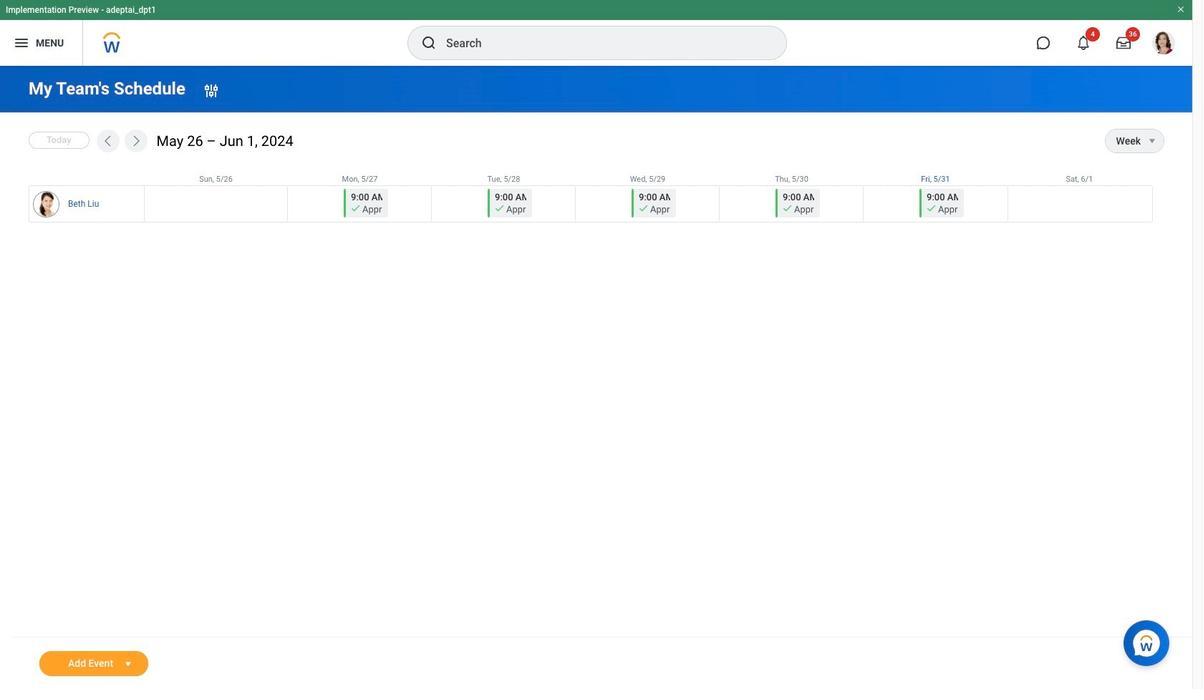 Task type: vqa. For each thing, say whether or not it's contained in the screenshot.
main content
yes



Task type: describe. For each thing, give the bounding box(es) containing it.
search image
[[421, 34, 438, 52]]

1 horizontal spatial caret down image
[[1144, 135, 1161, 147]]

profile logan mcneil image
[[1153, 32, 1176, 57]]

close environment banner image
[[1177, 5, 1186, 14]]



Task type: locate. For each thing, give the bounding box(es) containing it.
main content
[[0, 66, 1193, 690]]

change selection image
[[203, 82, 220, 99]]

0 vertical spatial caret down image
[[1144, 135, 1161, 147]]

justify image
[[13, 34, 30, 52]]

chevron left image
[[101, 134, 115, 148]]

0 horizontal spatial caret down image
[[120, 659, 137, 671]]

notifications large image
[[1077, 36, 1091, 50]]

banner
[[0, 0, 1193, 66]]

caret down image
[[1144, 135, 1161, 147], [120, 659, 137, 671]]

chevron right image
[[129, 134, 143, 148]]

1 vertical spatial caret down image
[[120, 659, 137, 671]]

inbox large image
[[1117, 36, 1131, 50]]

Search Workday  search field
[[446, 27, 757, 59]]



